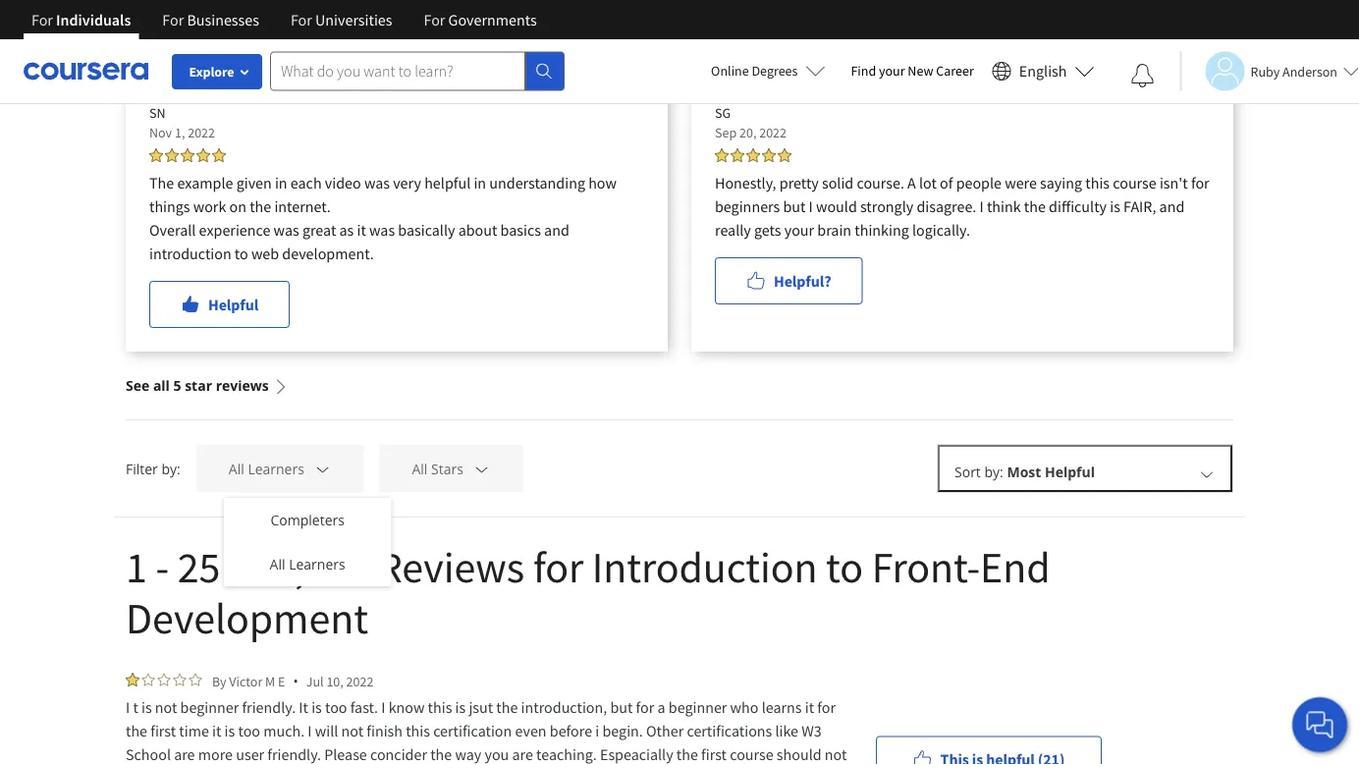 Task type: locate. For each thing, give the bounding box(es) containing it.
too up user
[[238, 721, 260, 741]]

0 horizontal spatial all
[[229, 460, 244, 478]]

1
[[126, 539, 147, 594]]

the right on
[[250, 196, 271, 216]]

degrees
[[752, 62, 798, 80]]

were
[[1005, 173, 1037, 193]]

online
[[711, 62, 749, 80]]

for left the governments
[[424, 10, 445, 29]]

brain
[[818, 220, 852, 240]]

0 vertical spatial to
[[235, 244, 248, 263]]

t
[[133, 697, 138, 717]]

filter
[[126, 459, 158, 478]]

your
[[879, 62, 905, 80], [785, 220, 814, 240]]

1 horizontal spatial chevron down image
[[1198, 465, 1216, 483]]

1 vertical spatial too
[[238, 721, 260, 741]]

helpful button
[[149, 281, 290, 328]]

1 horizontal spatial too
[[325, 697, 347, 717]]

1 vertical spatial reviews
[[216, 376, 269, 395]]

to left web
[[235, 244, 248, 263]]

1,
[[175, 124, 185, 141]]

2022 right 10,
[[346, 672, 374, 690]]

1 vertical spatial to
[[826, 539, 863, 594]]

are down even
[[512, 745, 533, 764]]

0 vertical spatial all learners
[[229, 460, 304, 478]]

is right it
[[312, 697, 322, 717]]

i
[[809, 196, 813, 216], [980, 196, 984, 216], [126, 697, 130, 717], [381, 697, 386, 717], [308, 721, 312, 741]]

thinking
[[855, 220, 909, 240]]

for businesses
[[162, 10, 259, 29]]

2 horizontal spatial 2022
[[760, 124, 787, 141]]

1 horizontal spatial in
[[474, 173, 486, 193]]

0 vertical spatial but
[[783, 196, 806, 216]]

not right "t"
[[155, 697, 177, 717]]

this down know
[[406, 721, 430, 741]]

but up "begin."
[[610, 697, 633, 717]]

course down certifications
[[730, 745, 774, 764]]

2022 right 1,
[[188, 124, 215, 141]]

for
[[31, 10, 53, 29], [162, 10, 184, 29], [291, 10, 312, 29], [424, 10, 445, 29]]

all learners down completers menu item
[[270, 555, 345, 574]]

0 vertical spatial not
[[155, 697, 177, 717]]

1 horizontal spatial your
[[879, 62, 905, 80]]

it right the time
[[212, 721, 221, 741]]

ruby anderson button
[[1180, 52, 1360, 91]]

0 vertical spatial first
[[151, 721, 176, 741]]

the down other
[[677, 745, 698, 764]]

was right as
[[369, 220, 395, 240]]

1 are from the left
[[174, 745, 195, 764]]

of right lot on the right
[[940, 173, 953, 193]]

2022 right the 20,
[[760, 124, 787, 141]]

for left universities
[[291, 10, 312, 29]]

1 vertical spatial your
[[785, 220, 814, 240]]

0 horizontal spatial your
[[785, 220, 814, 240]]

chevron down image inside all learners dropdown button
[[314, 460, 332, 478]]

very
[[393, 173, 421, 193]]

all right the by:
[[229, 460, 244, 478]]

1 horizontal spatial all
[[270, 555, 285, 574]]

show notifications image
[[1131, 64, 1155, 87]]

to left 'front-'
[[826, 539, 863, 594]]

0 horizontal spatial filled star image
[[181, 148, 195, 162]]

0 horizontal spatial it
[[212, 721, 221, 741]]

your right the find
[[879, 62, 905, 80]]

first
[[151, 721, 176, 741], [702, 745, 727, 764]]

was left very
[[364, 173, 390, 193]]

it
[[357, 220, 366, 240], [805, 697, 814, 717], [212, 721, 221, 741]]

0 horizontal spatial but
[[610, 697, 633, 717]]

0 horizontal spatial and
[[544, 220, 570, 240]]

example
[[177, 173, 233, 193]]

0 vertical spatial this
[[1086, 173, 1110, 193]]

would
[[816, 196, 857, 216]]

for left individuals
[[31, 10, 53, 29]]

friendly. down m
[[242, 697, 296, 717]]

1 horizontal spatial to
[[826, 539, 863, 594]]

all stars
[[412, 460, 464, 478]]

to inside the example given in each video was very helpful in understanding how things work on the internet. overall experience was great as it was basically about basics and introduction to web development.
[[235, 244, 248, 263]]

1 horizontal spatial and
[[1160, 196, 1185, 216]]

your right "gets"
[[785, 220, 814, 240]]

20,
[[740, 124, 757, 141]]

for for universities
[[291, 10, 312, 29]]

course up fair,
[[1113, 173, 1157, 193]]

it up w3
[[805, 697, 814, 717]]

2022 for sn nov 1, 2022
[[188, 124, 215, 141]]

learners down completers menu item
[[289, 555, 345, 574]]

1 - 25 of 2,326 reviews for introduction to front-end development
[[126, 539, 1051, 645]]

in left each
[[275, 173, 287, 193]]

learners inside dropdown button
[[248, 460, 304, 478]]

overall
[[149, 220, 196, 240]]

star
[[185, 376, 212, 395]]

2022 inside sn nov 1, 2022
[[188, 124, 215, 141]]

1 vertical spatial of
[[229, 539, 265, 594]]

all inside dropdown button
[[229, 460, 244, 478]]

chevron down image
[[314, 460, 332, 478], [1198, 465, 1216, 483]]

it right as
[[357, 220, 366, 240]]

internet.
[[274, 196, 331, 216]]

to inside 1 - 25 of 2,326 reviews for introduction to front-end development
[[826, 539, 863, 594]]

too up will
[[325, 697, 347, 717]]

1 horizontal spatial beginner
[[669, 697, 727, 717]]

1 vertical spatial course
[[730, 745, 774, 764]]

1 vertical spatial it
[[805, 697, 814, 717]]

1 for from the left
[[31, 10, 53, 29]]

2 in from the left
[[474, 173, 486, 193]]

2 horizontal spatial star image
[[189, 673, 202, 687]]

of inside 'honestly, pretty solid course. a lot of people were saying this course isn't for beginners but i would strongly disagree. i think the difficulty is fair, and really gets your brain thinking logically.'
[[940, 173, 953, 193]]

will
[[315, 721, 338, 741]]

None search field
[[270, 52, 565, 91]]

-
[[156, 539, 169, 594]]

honestly, pretty solid course. a lot of people were saying this course isn't for beginners but i would strongly disagree. i think the difficulty is fair, and really gets your brain thinking logically.
[[715, 173, 1210, 240]]

this up difficulty
[[1086, 173, 1110, 193]]

1 vertical spatial all learners
[[270, 555, 345, 574]]

2022 inside by victor m e • jul 10, 2022
[[346, 672, 374, 690]]

2 beginner from the left
[[669, 697, 727, 717]]

but down pretty at the right top of the page
[[783, 196, 806, 216]]

for for governments
[[424, 10, 445, 29]]

0 horizontal spatial in
[[275, 173, 287, 193]]

2 star image from the left
[[173, 673, 187, 687]]

0 vertical spatial reviews
[[202, 3, 339, 57]]

1 vertical spatial but
[[610, 697, 633, 717]]

see all 5 star reviews button
[[126, 352, 289, 419]]

first down certifications
[[702, 745, 727, 764]]

introduction
[[592, 539, 818, 594]]

explore
[[189, 63, 234, 81]]

2 are from the left
[[512, 745, 533, 764]]

0 vertical spatial and
[[1160, 196, 1185, 216]]

not up the please
[[341, 721, 364, 741]]

0 vertical spatial it
[[357, 220, 366, 240]]

chevron down image
[[473, 460, 491, 478]]

a
[[908, 173, 916, 193]]

i left would
[[809, 196, 813, 216]]

0 horizontal spatial are
[[174, 745, 195, 764]]

are down the time
[[174, 745, 195, 764]]

your inside 'honestly, pretty solid course. a lot of people were saying this course isn't for beginners but i would strongly disagree. i think the difficulty is fair, and really gets your brain thinking logically.'
[[785, 220, 814, 240]]

0 vertical spatial friendly.
[[242, 697, 296, 717]]

0 horizontal spatial course
[[730, 745, 774, 764]]

2022 inside sg sep 20, 2022
[[760, 124, 787, 141]]

2,326
[[273, 539, 369, 594]]

too
[[325, 697, 347, 717], [238, 721, 260, 741]]

1 vertical spatial this
[[428, 697, 452, 717]]

the left way
[[430, 745, 452, 764]]

2 horizontal spatial all
[[412, 460, 428, 478]]

finish
[[367, 721, 403, 741]]

see
[[126, 376, 150, 395]]

1 vertical spatial learners
[[289, 555, 345, 574]]

filled star image
[[149, 148, 163, 162], [165, 148, 179, 162], [715, 148, 729, 162], [731, 148, 745, 162], [747, 148, 760, 162], [762, 148, 776, 162], [778, 148, 792, 162], [126, 673, 139, 687]]

gets
[[754, 220, 782, 240]]

1 horizontal spatial but
[[783, 196, 806, 216]]

1 star image from the left
[[157, 673, 171, 687]]

1 horizontal spatial first
[[702, 745, 727, 764]]

all learners inside dropdown button
[[229, 460, 304, 478]]

pretty
[[780, 173, 819, 193]]

4 for from the left
[[424, 10, 445, 29]]

2 horizontal spatial it
[[805, 697, 814, 717]]

lot
[[919, 173, 937, 193]]

beginner right a
[[669, 697, 727, 717]]

filled star image
[[181, 148, 195, 162], [196, 148, 210, 162], [212, 148, 226, 162]]

3 for from the left
[[291, 10, 312, 29]]

who
[[730, 697, 759, 717]]

0 vertical spatial of
[[940, 173, 953, 193]]

learners up completers
[[248, 460, 304, 478]]

and inside the example given in each video was very helpful in understanding how things work on the internet. overall experience was great as it was basically about basics and introduction to web development.
[[544, 220, 570, 240]]

time
[[179, 721, 209, 741]]

menu
[[224, 498, 391, 586]]

0 horizontal spatial chevron down image
[[314, 460, 332, 478]]

1 horizontal spatial it
[[357, 220, 366, 240]]

first up school
[[151, 721, 176, 741]]

1 horizontal spatial of
[[940, 173, 953, 193]]

0 vertical spatial course
[[1113, 173, 1157, 193]]

2 for from the left
[[162, 10, 184, 29]]

all learners menu item
[[224, 542, 391, 586]]

of inside 1 - 25 of 2,326 reviews for introduction to front-end development
[[229, 539, 265, 594]]

development
[[126, 590, 368, 645]]

in right helpful
[[474, 173, 486, 193]]

is left fair,
[[1110, 196, 1121, 216]]

helpful? button
[[715, 257, 863, 305]]

the right jsut
[[496, 697, 518, 717]]

What do you want to learn? text field
[[270, 52, 526, 91]]

of right 25
[[229, 539, 265, 594]]

fair,
[[1124, 196, 1157, 216]]

think
[[987, 196, 1021, 216]]

the down were on the right top
[[1024, 196, 1046, 216]]

other
[[646, 721, 684, 741]]

10,
[[327, 672, 344, 690]]

i left will
[[308, 721, 312, 741]]

this right know
[[428, 697, 452, 717]]

find your new career
[[851, 62, 974, 80]]

0 horizontal spatial 2022
[[188, 124, 215, 141]]

1 vertical spatial first
[[702, 745, 727, 764]]

this
[[1086, 173, 1110, 193], [428, 697, 452, 717], [406, 721, 430, 741]]

menu containing completers
[[224, 498, 391, 586]]

0 vertical spatial your
[[879, 62, 905, 80]]

beginner down by
[[180, 697, 239, 717]]

all for all learners dropdown button
[[229, 460, 244, 478]]

all learners button
[[196, 445, 364, 492]]

i left think
[[980, 196, 984, 216]]

sn
[[149, 104, 166, 122]]

all learners
[[229, 460, 304, 478], [270, 555, 345, 574]]

1 horizontal spatial filled star image
[[196, 148, 210, 162]]

reviews
[[202, 3, 339, 57], [216, 376, 269, 395]]

the down "t"
[[126, 721, 147, 741]]

and down isn't
[[1160, 196, 1185, 216]]

but
[[783, 196, 806, 216], [610, 697, 633, 717]]

helpful
[[425, 173, 471, 193]]

the
[[250, 196, 271, 216], [1024, 196, 1046, 216], [496, 697, 518, 717], [126, 721, 147, 741], [430, 745, 452, 764], [677, 745, 698, 764]]

course
[[1113, 173, 1157, 193], [730, 745, 774, 764]]

0 horizontal spatial of
[[229, 539, 265, 594]]

difficulty
[[1049, 196, 1107, 216]]

find your new career link
[[841, 59, 984, 83]]

1 horizontal spatial 2022
[[346, 672, 374, 690]]

1 horizontal spatial course
[[1113, 173, 1157, 193]]

0 horizontal spatial not
[[155, 697, 177, 717]]

to
[[235, 244, 248, 263], [826, 539, 863, 594]]

all down completers
[[270, 555, 285, 574]]

learners inside menu item
[[289, 555, 345, 574]]

1 horizontal spatial not
[[341, 721, 364, 741]]

for inside 'honestly, pretty solid course. a lot of people were saying this course isn't for beginners but i would strongly disagree. i think the difficulty is fair, and really gets your brain thinking logically.'
[[1191, 173, 1210, 193]]

businesses
[[187, 10, 259, 29]]

jul
[[306, 672, 324, 690]]

1 vertical spatial and
[[544, 220, 570, 240]]

all inside button
[[412, 460, 428, 478]]

all learners up completers
[[229, 460, 304, 478]]

1 horizontal spatial are
[[512, 745, 533, 764]]

for left businesses
[[162, 10, 184, 29]]

completers menu item
[[224, 498, 391, 542]]

25
[[178, 539, 220, 594]]

and right basics
[[544, 220, 570, 240]]

0 horizontal spatial star image
[[157, 673, 171, 687]]

star image
[[157, 673, 171, 687], [173, 673, 187, 687], [189, 673, 202, 687]]

chat with us image
[[1305, 709, 1336, 741]]

this inside 'honestly, pretty solid course. a lot of people were saying this course isn't for beginners but i would strongly disagree. i think the difficulty is fair, and really gets your brain thinking logically.'
[[1086, 173, 1110, 193]]

front-
[[872, 539, 980, 594]]

all left stars
[[412, 460, 428, 478]]

0 horizontal spatial to
[[235, 244, 248, 263]]

is
[[1110, 196, 1121, 216], [141, 697, 152, 717], [312, 697, 322, 717], [455, 697, 466, 717], [225, 721, 235, 741]]

friendly. down 'much.'
[[268, 745, 321, 764]]

2 horizontal spatial filled star image
[[212, 148, 226, 162]]

banner navigation
[[16, 0, 553, 39]]

disagree.
[[917, 196, 977, 216]]

beginner
[[180, 697, 239, 717], [669, 697, 727, 717]]

0 horizontal spatial beginner
[[180, 697, 239, 717]]

0 vertical spatial learners
[[248, 460, 304, 478]]

solid
[[822, 173, 854, 193]]

1 horizontal spatial star image
[[173, 673, 187, 687]]



Task type: vqa. For each thing, say whether or not it's contained in the screenshot.
completed
no



Task type: describe. For each thing, give the bounding box(es) containing it.
certification
[[433, 721, 512, 741]]

victor
[[229, 672, 263, 690]]

reviews
[[378, 539, 525, 594]]

strongly
[[861, 196, 914, 216]]

i right fast.
[[381, 697, 386, 717]]

course inside the i t is not beginner friendly. it is too fast. i know this is jsut the introduction, but for a beginner who learns it for the first time it is too much. i will not finish this certification even before i begin. other certifications like w3 school are more user friendly. please concider the way you are teaching. espeacially the first course should n
[[730, 745, 774, 764]]

1 beginner from the left
[[180, 697, 239, 717]]

all
[[153, 376, 170, 395]]

it
[[299, 697, 308, 717]]

the
[[149, 173, 174, 193]]

for universities
[[291, 10, 392, 29]]

1 in from the left
[[275, 173, 287, 193]]

know
[[389, 697, 425, 717]]

introduction
[[149, 244, 231, 263]]

all inside menu item
[[270, 555, 285, 574]]

2 vertical spatial it
[[212, 721, 221, 741]]

more
[[198, 745, 233, 764]]

introduction,
[[521, 697, 607, 717]]

as
[[339, 220, 354, 240]]

logically.
[[913, 220, 971, 240]]

sg sep 20, 2022
[[715, 104, 787, 141]]

end
[[980, 539, 1051, 594]]

see all 5 star reviews
[[126, 376, 269, 395]]

is inside 'honestly, pretty solid course. a lot of people were saying this course isn't for beginners but i would strongly disagree. i think the difficulty is fair, and really gets your brain thinking logically.'
[[1110, 196, 1121, 216]]

the inside the example given in each video was very helpful in understanding how things work on the internet. overall experience was great as it was basically about basics and introduction to web development.
[[250, 196, 271, 216]]

the inside 'honestly, pretty solid course. a lot of people were saying this course isn't for beginners but i would strongly disagree. i think the difficulty is fair, and really gets your brain thinking logically.'
[[1024, 196, 1046, 216]]

each
[[291, 173, 322, 193]]

on
[[229, 196, 247, 216]]

career
[[936, 62, 974, 80]]

concider
[[370, 745, 427, 764]]

given
[[236, 173, 272, 193]]

2022 for sg sep 20, 2022
[[760, 124, 787, 141]]

for for businesses
[[162, 10, 184, 29]]

development.
[[282, 244, 374, 263]]

reviews inside button
[[216, 376, 269, 395]]

a
[[658, 697, 666, 717]]

even
[[515, 721, 547, 741]]

by victor m e • jul 10, 2022
[[212, 672, 374, 691]]

i t is not beginner friendly. it is too fast. i know this is jsut the introduction, but for a beginner who learns it for the first time it is too much. i will not finish this certification even before i begin. other certifications like w3 school are more user friendly. please concider the way you are teaching. espeacially the first course should n
[[126, 697, 850, 764]]

by:
[[162, 459, 181, 478]]

certifications
[[687, 721, 772, 741]]

is up the more
[[225, 721, 235, 741]]

like
[[776, 721, 799, 741]]

but inside 'honestly, pretty solid course. a lot of people were saying this course isn't for beginners but i would strongly disagree. i think the difficulty is fair, and really gets your brain thinking logically.'
[[783, 196, 806, 216]]

people
[[956, 173, 1002, 193]]

universities
[[315, 10, 392, 29]]

w3
[[802, 721, 822, 741]]

for governments
[[424, 10, 537, 29]]

user
[[236, 745, 264, 764]]

for individuals
[[31, 10, 131, 29]]

coursera image
[[24, 55, 148, 87]]

fast.
[[350, 697, 378, 717]]

about
[[458, 220, 497, 240]]

is left jsut
[[455, 697, 466, 717]]

1 filled star image from the left
[[181, 148, 195, 162]]

individuals
[[56, 10, 131, 29]]

sep
[[715, 124, 737, 141]]

i left "t"
[[126, 697, 130, 717]]

you
[[485, 745, 509, 764]]

and inside 'honestly, pretty solid course. a lot of people were saying this course isn't for beginners but i would strongly disagree. i think the difficulty is fair, and really gets your brain thinking logically.'
[[1160, 196, 1185, 216]]

for inside 1 - 25 of 2,326 reviews for introduction to front-end development
[[533, 539, 584, 594]]

top
[[126, 3, 193, 57]]

beginners
[[715, 196, 780, 216]]

is right "t"
[[141, 697, 152, 717]]

work
[[193, 196, 226, 216]]

e
[[278, 672, 285, 690]]

3 star image from the left
[[189, 673, 202, 687]]

0 horizontal spatial first
[[151, 721, 176, 741]]

helpful?
[[774, 271, 832, 291]]

find
[[851, 62, 876, 80]]

m
[[265, 672, 275, 690]]

anderson
[[1283, 62, 1338, 80]]

but inside the i t is not beginner friendly. it is too fast. i know this is jsut the introduction, but for a beginner who learns it for the first time it is too much. i will not finish this certification even before i begin. other certifications like w3 school are more user friendly. please concider the way you are teaching. espeacially the first course should n
[[610, 697, 633, 717]]

basics
[[501, 220, 541, 240]]

governments
[[449, 10, 537, 29]]

filter by:
[[126, 459, 181, 478]]

online degrees
[[711, 62, 798, 80]]

course inside 'honestly, pretty solid course. a lot of people were saying this course isn't for beginners but i would strongly disagree. i think the difficulty is fair, and really gets your brain thinking logically.'
[[1113, 173, 1157, 193]]

was down 'internet.' in the top of the page
[[274, 220, 299, 240]]

1 vertical spatial friendly.
[[268, 745, 321, 764]]

2 vertical spatial this
[[406, 721, 430, 741]]

it inside the example given in each video was very helpful in understanding how things work on the internet. overall experience was great as it was basically about basics and introduction to web development.
[[357, 220, 366, 240]]

completers
[[271, 511, 345, 529]]

really
[[715, 220, 751, 240]]

experience
[[199, 220, 271, 240]]

learns
[[762, 697, 802, 717]]

5
[[173, 376, 181, 395]]

all for all stars button
[[412, 460, 428, 478]]

1 vertical spatial not
[[341, 721, 364, 741]]

teaching.
[[536, 745, 597, 764]]

for for individuals
[[31, 10, 53, 29]]

begin.
[[603, 721, 643, 741]]

video
[[325, 173, 361, 193]]

top reviews
[[126, 3, 339, 57]]

sg
[[715, 104, 731, 122]]

by
[[212, 672, 227, 690]]

english
[[1019, 61, 1067, 81]]

0 vertical spatial too
[[325, 697, 347, 717]]

basically
[[398, 220, 455, 240]]

jsut
[[469, 697, 493, 717]]

online degrees button
[[696, 49, 841, 92]]

ruby
[[1251, 62, 1280, 80]]

2 filled star image from the left
[[196, 148, 210, 162]]

web
[[251, 244, 279, 263]]

i
[[596, 721, 599, 741]]

star image
[[141, 673, 155, 687]]

espeacially
[[600, 745, 674, 764]]

0 horizontal spatial too
[[238, 721, 260, 741]]

english button
[[984, 39, 1103, 103]]

saying
[[1040, 173, 1083, 193]]

all learners inside menu item
[[270, 555, 345, 574]]

things
[[149, 196, 190, 216]]

before
[[550, 721, 592, 741]]

3 filled star image from the left
[[212, 148, 226, 162]]



